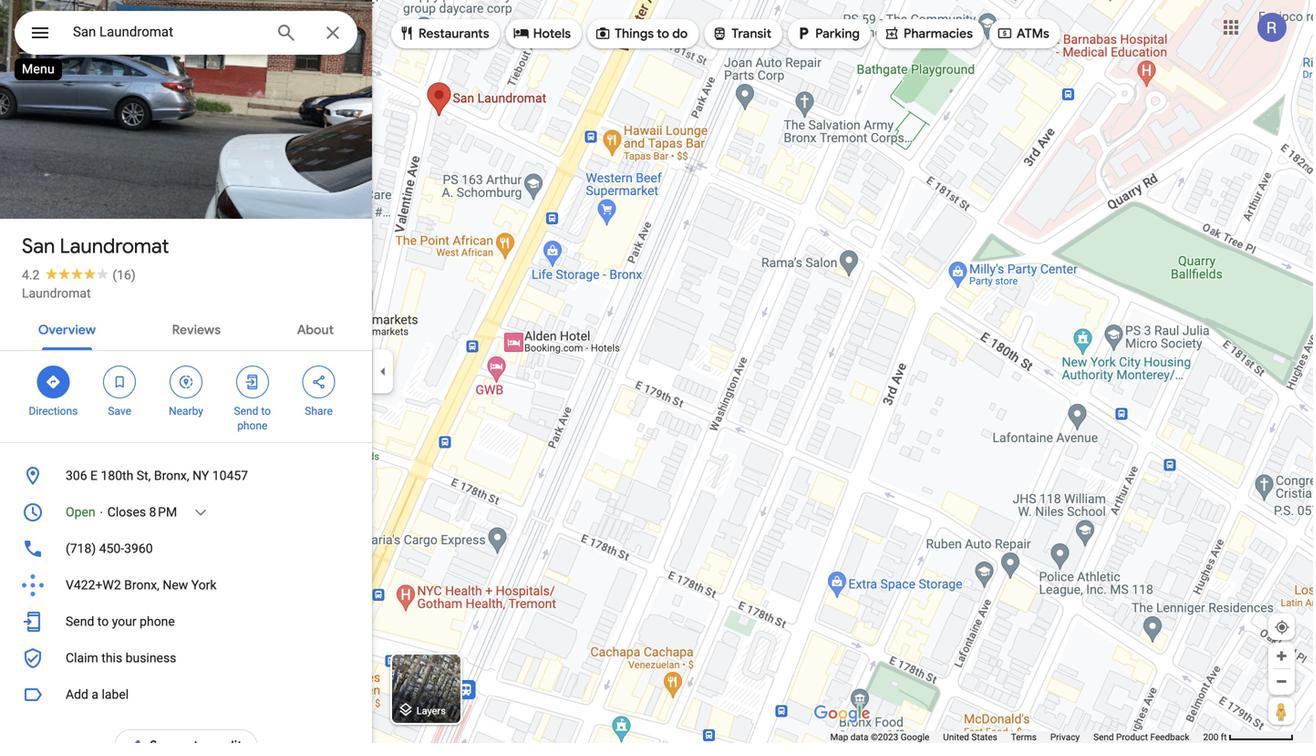Task type: describe. For each thing, give the bounding box(es) containing it.
e
[[90, 468, 98, 483]]

laundromat button
[[22, 285, 91, 303]]


[[45, 372, 61, 392]]

306 e 180th st, bronx, ny 10457
[[66, 468, 248, 483]]

send product feedback button
[[1094, 732, 1190, 743]]

terms button
[[1011, 732, 1037, 743]]

reviews
[[172, 322, 221, 338]]

0 vertical spatial bronx,
[[154, 468, 189, 483]]

share
[[305, 405, 333, 418]]

your
[[112, 614, 137, 629]]

layers
[[417, 705, 446, 717]]


[[595, 23, 611, 43]]

send for send to your phone
[[66, 614, 94, 629]]

privacy button
[[1051, 732, 1080, 743]]

 hotels
[[513, 23, 571, 43]]

ft
[[1221, 732, 1227, 743]]

v422+w2 bronx, new york button
[[0, 567, 372, 604]]

google account: ruby anderson  
(rubyanndersson@gmail.com) image
[[1258, 13, 1287, 42]]

0 vertical spatial laundromat
[[60, 234, 169, 259]]

(718) 450-3960
[[66, 541, 153, 556]]

claim
[[66, 651, 98, 666]]

san laundromat main content
[[0, 0, 372, 743]]

hotels
[[533, 26, 571, 42]]


[[311, 372, 327, 392]]

san laundromat
[[22, 234, 169, 259]]

4.2 stars image
[[40, 268, 113, 280]]

business
[[126, 651, 176, 666]]

send product feedback
[[1094, 732, 1190, 743]]

about
[[297, 322, 334, 338]]

st,
[[137, 468, 151, 483]]

show open hours for the week image
[[193, 504, 209, 521]]


[[244, 372, 261, 392]]

send to phone
[[234, 405, 271, 432]]

tab list inside google maps element
[[0, 307, 372, 350]]

200 ft
[[1204, 732, 1227, 743]]

none field inside "san laundromat" field
[[73, 21, 261, 43]]

about button
[[283, 307, 349, 350]]

photos
[[58, 181, 103, 198]]

©2023
[[871, 732, 899, 743]]

transit
[[732, 26, 772, 42]]

photo of san laundromat image
[[0, 0, 372, 359]]

 pharmacies
[[884, 23, 973, 43]]


[[712, 23, 728, 43]]

open
[[66, 505, 95, 520]]

phone inside button
[[140, 614, 175, 629]]

united states
[[944, 732, 998, 743]]

map
[[831, 732, 849, 743]]

a
[[92, 687, 99, 702]]

show street view coverage image
[[1269, 698, 1295, 725]]

3960
[[124, 541, 153, 556]]

york
[[191, 578, 217, 593]]


[[997, 23, 1013, 43]]

google
[[901, 732, 930, 743]]

feedback
[[1151, 732, 1190, 743]]

v422+w2 bronx, new york
[[66, 578, 217, 593]]

(16)
[[113, 268, 136, 283]]

claim this business
[[66, 651, 176, 666]]

do
[[673, 26, 688, 42]]

things
[[615, 26, 654, 42]]

200
[[1204, 732, 1219, 743]]


[[111, 372, 128, 392]]

200 ft button
[[1204, 732, 1294, 743]]

google maps element
[[0, 0, 1314, 743]]

label
[[102, 687, 129, 702]]

united states button
[[944, 732, 998, 743]]

10457
[[212, 468, 248, 483]]

map data ©2023 google
[[831, 732, 930, 743]]

to inside  things to do
[[657, 26, 670, 42]]


[[513, 23, 530, 43]]

(718) 450-3960 button
[[0, 531, 372, 567]]

add
[[66, 687, 88, 702]]

send for send to phone
[[234, 405, 259, 418]]

parking
[[816, 26, 860, 42]]

306 e 180th st, bronx, ny 10457 button
[[0, 458, 372, 494]]

to for send to phone
[[261, 405, 271, 418]]

8 pm
[[149, 505, 177, 520]]

send to your phone
[[66, 614, 175, 629]]



Task type: vqa. For each thing, say whether or not it's contained in the screenshot.
search box
no



Task type: locate. For each thing, give the bounding box(es) containing it.
send inside "footer"
[[1094, 732, 1114, 743]]

0 vertical spatial send
[[234, 405, 259, 418]]

1 vertical spatial bronx,
[[124, 578, 160, 593]]

save
[[108, 405, 131, 418]]

nearby
[[169, 405, 203, 418]]

1 horizontal spatial phone
[[237, 420, 268, 432]]

add a label button
[[0, 677, 372, 713]]

send for send product feedback
[[1094, 732, 1114, 743]]

to inside send to your phone button
[[97, 614, 109, 629]]


[[178, 372, 194, 392]]

atms
[[1017, 26, 1050, 42]]

footer containing map data ©2023 google
[[831, 732, 1204, 743]]

send down 
[[234, 405, 259, 418]]

1 vertical spatial send
[[66, 614, 94, 629]]

1 vertical spatial phone
[[140, 614, 175, 629]]

2 vertical spatial send
[[1094, 732, 1114, 743]]

overview button
[[24, 307, 110, 350]]

0 horizontal spatial to
[[97, 614, 109, 629]]

0 vertical spatial phone
[[237, 420, 268, 432]]

to left do at right
[[657, 26, 670, 42]]

1 horizontal spatial to
[[261, 405, 271, 418]]

laundromat up (16)
[[60, 234, 169, 259]]

1 vertical spatial to
[[261, 405, 271, 418]]

2 horizontal spatial to
[[657, 26, 670, 42]]

product
[[1117, 732, 1148, 743]]

2
[[47, 181, 55, 198]]

phone down 
[[237, 420, 268, 432]]

to left your
[[97, 614, 109, 629]]


[[29, 20, 51, 46]]

 things to do
[[595, 23, 688, 43]]

zoom out image
[[1275, 675, 1289, 689]]


[[399, 23, 415, 43]]

2 vertical spatial to
[[97, 614, 109, 629]]


[[796, 23, 812, 43]]

⋅
[[99, 505, 104, 520]]

send
[[234, 405, 259, 418], [66, 614, 94, 629], [1094, 732, 1114, 743]]

directions
[[29, 405, 78, 418]]

bronx, left new
[[124, 578, 160, 593]]

send left the product
[[1094, 732, 1114, 743]]

 parking
[[796, 23, 860, 43]]

1 vertical spatial laundromat
[[22, 286, 91, 301]]

180th
[[101, 468, 133, 483]]

footer inside google maps element
[[831, 732, 1204, 743]]

information for san laundromat region
[[0, 458, 372, 677]]

1 horizontal spatial send
[[234, 405, 259, 418]]

306
[[66, 468, 87, 483]]

4.2
[[22, 268, 40, 283]]


[[884, 23, 900, 43]]

data
[[851, 732, 869, 743]]

add a label
[[66, 687, 129, 702]]

San Laundromat field
[[15, 11, 358, 55]]

overview
[[38, 322, 96, 338]]

bronx,
[[154, 468, 189, 483], [124, 578, 160, 593]]

send to your phone button
[[0, 604, 372, 640]]

 button
[[15, 11, 66, 58]]

tab list containing overview
[[0, 307, 372, 350]]

phone
[[237, 420, 268, 432], [140, 614, 175, 629]]

2 photos
[[47, 181, 103, 198]]

phone inside send to phone
[[237, 420, 268, 432]]

450-
[[99, 541, 124, 556]]

0 vertical spatial to
[[657, 26, 670, 42]]

pharmacies
[[904, 26, 973, 42]]

terms
[[1011, 732, 1037, 743]]

show your location image
[[1274, 619, 1291, 636]]

actions for san laundromat region
[[0, 351, 372, 442]]

laundromat down '4.2 stars' image
[[22, 286, 91, 301]]

bronx, right st,
[[154, 468, 189, 483]]

this
[[101, 651, 122, 666]]

united
[[944, 732, 970, 743]]

send up 'claim'
[[66, 614, 94, 629]]

to for send to your phone
[[97, 614, 109, 629]]

closes
[[107, 505, 146, 520]]

claim this business link
[[0, 640, 372, 677]]

0 horizontal spatial send
[[66, 614, 94, 629]]

footer
[[831, 732, 1204, 743]]

to inside send to phone
[[261, 405, 271, 418]]

open ⋅ closes 8 pm
[[66, 505, 177, 520]]

(718)
[[66, 541, 96, 556]]

send inside send to phone
[[234, 405, 259, 418]]

states
[[972, 732, 998, 743]]

ny
[[193, 468, 209, 483]]

 transit
[[712, 23, 772, 43]]

zoom in image
[[1275, 650, 1289, 663]]

tab list
[[0, 307, 372, 350]]

2 horizontal spatial send
[[1094, 732, 1114, 743]]

to left share at the left bottom
[[261, 405, 271, 418]]

v422+w2
[[66, 578, 121, 593]]

collapse side panel image
[[373, 362, 393, 382]]

hours image
[[22, 502, 44, 524]]

new
[[163, 578, 188, 593]]

send inside 'information for san laundromat' region
[[66, 614, 94, 629]]

0 horizontal spatial phone
[[140, 614, 175, 629]]

16 reviews element
[[113, 268, 136, 283]]

privacy
[[1051, 732, 1080, 743]]

 search field
[[15, 11, 358, 58]]

reviews button
[[157, 307, 235, 350]]

2 photos button
[[14, 173, 111, 205]]

 atms
[[997, 23, 1050, 43]]

restaurants
[[419, 26, 490, 42]]

phone right your
[[140, 614, 175, 629]]

None field
[[73, 21, 261, 43]]

 restaurants
[[399, 23, 490, 43]]

san
[[22, 234, 55, 259]]



